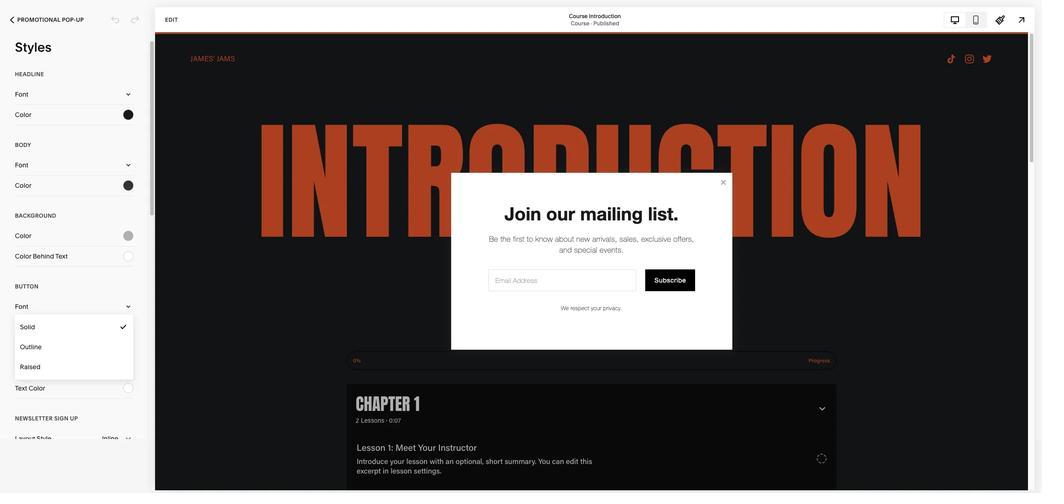 Task type: locate. For each thing, give the bounding box(es) containing it.
up
[[76, 16, 84, 23], [70, 415, 78, 422]]

promotional pop-up
[[17, 16, 84, 23]]

background
[[15, 212, 56, 219]]

1 font from the top
[[15, 90, 28, 98]]

in
[[438, 476, 443, 485]]

1 vertical spatial font
[[15, 161, 28, 169]]

3 font button from the top
[[15, 297, 133, 317]]

font button
[[15, 84, 133, 104], [15, 155, 133, 175], [15, 297, 133, 317]]

4 color button from the top
[[15, 358, 133, 378]]

2 vertical spatial font button
[[15, 297, 133, 317]]

up for newsletter sign up
[[70, 415, 78, 422]]

course introduction course · published
[[569, 12, 621, 27]]

course left introduction
[[569, 12, 588, 19]]

1 vertical spatial course
[[571, 20, 590, 27]]

text
[[55, 252, 68, 260], [15, 384, 27, 392]]

0 vertical spatial text
[[55, 252, 68, 260]]

font down body
[[15, 161, 28, 169]]

up right sign
[[70, 415, 78, 422]]

course
[[569, 12, 588, 19], [571, 20, 590, 27]]

2 font button from the top
[[15, 155, 133, 175]]

edit
[[165, 16, 178, 23]]

list box
[[15, 317, 133, 377]]

1 color button from the top
[[15, 105, 133, 125]]

font
[[15, 90, 28, 98], [15, 161, 28, 169], [15, 303, 28, 311]]

0 vertical spatial up
[[76, 16, 84, 23]]

1 font button from the top
[[15, 84, 133, 104]]

button
[[15, 283, 39, 290]]

tab list
[[945, 12, 987, 27]]

0 vertical spatial font
[[15, 90, 28, 98]]

font up style
[[15, 303, 28, 311]]

up inside button
[[76, 16, 84, 23]]

styles
[[15, 39, 52, 55]]

course left · on the right of the page
[[571, 20, 590, 27]]

1 vertical spatial text
[[15, 384, 27, 392]]

up for promotional pop-up
[[76, 16, 84, 23]]

2 font from the top
[[15, 161, 28, 169]]

your
[[394, 476, 407, 485]]

2 vertical spatial font
[[15, 303, 28, 311]]

text down raised
[[15, 384, 27, 392]]

0 horizontal spatial text
[[15, 384, 27, 392]]

text right behind
[[55, 252, 68, 260]]

color
[[15, 111, 31, 119], [15, 181, 31, 190], [15, 232, 31, 240], [15, 252, 31, 260], [15, 364, 31, 372], [29, 384, 45, 392]]

font down headline on the left top of the page
[[15, 90, 28, 98]]

3 font from the top
[[15, 303, 28, 311]]

the
[[531, 476, 540, 485]]

0 vertical spatial font button
[[15, 84, 133, 104]]

color behind text
[[15, 252, 68, 260]]

color button
[[15, 105, 133, 125], [15, 176, 133, 195], [15, 226, 133, 246], [15, 358, 133, 378]]

14
[[445, 476, 451, 485]]

1 vertical spatial font button
[[15, 155, 133, 175]]

published
[[594, 20, 619, 27]]

up right promotional
[[76, 16, 84, 23]]

color behind text button
[[15, 246, 133, 266]]

color down "background"
[[15, 232, 31, 240]]

edit button
[[159, 11, 184, 28]]

text color button
[[15, 378, 133, 398]]

Style field
[[15, 317, 133, 337]]

sign
[[54, 415, 69, 422]]

1 horizontal spatial text
[[55, 252, 68, 260]]

1 vertical spatial up
[[70, 415, 78, 422]]



Task type: vqa. For each thing, say whether or not it's contained in the screenshot.
lock screen button
no



Task type: describe. For each thing, give the bounding box(es) containing it.
headline
[[15, 71, 44, 78]]

ends
[[421, 476, 436, 485]]

body
[[15, 142, 31, 148]]

out
[[559, 476, 568, 485]]

font button for button
[[15, 297, 133, 317]]

2 color button from the top
[[15, 176, 133, 195]]

promotional
[[17, 16, 60, 23]]

color left behind
[[15, 252, 31, 260]]

text color
[[15, 384, 45, 392]]

site.
[[592, 476, 604, 485]]

list box containing solid
[[15, 317, 133, 377]]

outline
[[20, 343, 42, 351]]

font for button
[[15, 303, 28, 311]]

promotional pop-up button
[[0, 10, 94, 30]]

color up "background"
[[15, 181, 31, 190]]

get
[[519, 476, 529, 485]]

0 vertical spatial course
[[569, 12, 588, 19]]

upgrade
[[470, 476, 496, 485]]

·
[[591, 20, 592, 27]]

font button for body
[[15, 155, 133, 175]]

newsletter sign up
[[15, 415, 78, 422]]

introduction
[[589, 12, 621, 19]]

font for headline
[[15, 90, 28, 98]]

raised
[[20, 363, 40, 371]]

font button for headline
[[15, 84, 133, 104]]

days.
[[452, 476, 468, 485]]

3 color button from the top
[[15, 226, 133, 246]]

of
[[570, 476, 576, 485]]

your trial ends in 14 days. upgrade now to get the most out of your site.
[[394, 476, 604, 485]]

to
[[512, 476, 518, 485]]

most
[[542, 476, 557, 485]]

color up text color
[[15, 364, 31, 372]]

color up body
[[15, 111, 31, 119]]

behind
[[33, 252, 54, 260]]

color down raised
[[29, 384, 45, 392]]

font for body
[[15, 161, 28, 169]]

trial
[[409, 476, 420, 485]]

now
[[497, 476, 510, 485]]

style
[[15, 323, 30, 331]]

pop-
[[62, 16, 76, 23]]

newsletter
[[15, 415, 53, 422]]

your
[[577, 476, 590, 485]]

solid
[[20, 323, 35, 331]]



